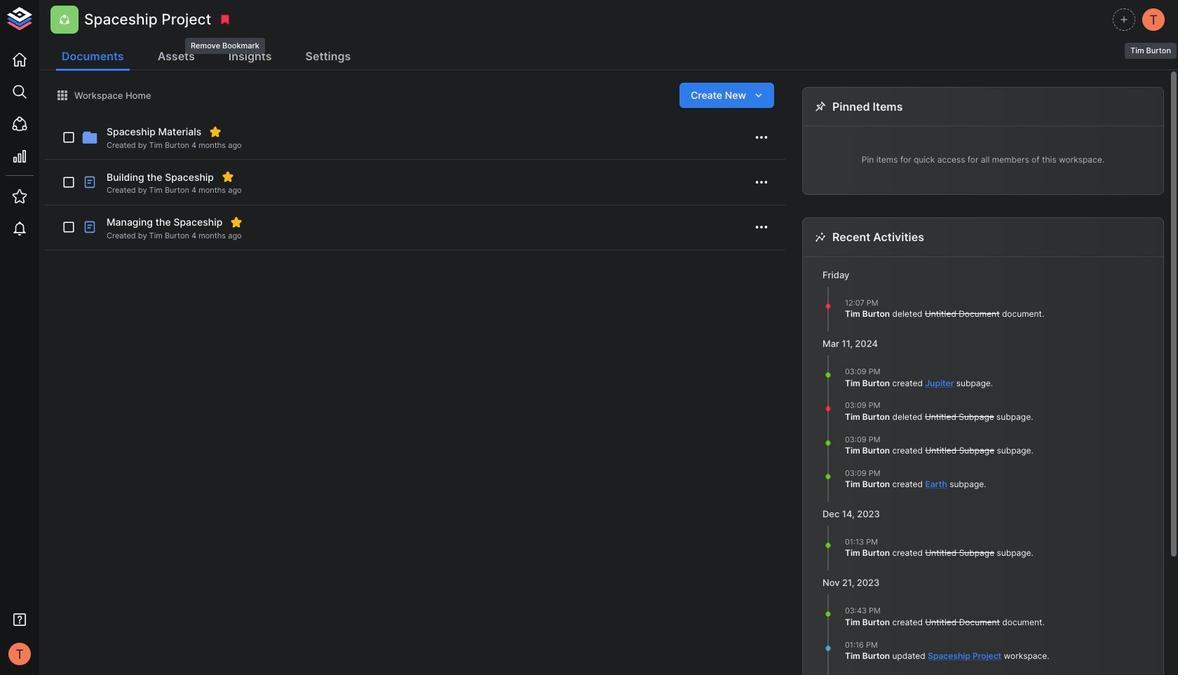 Task type: vqa. For each thing, say whether or not it's contained in the screenshot.
Remove Favorite icon to the bottom
yes



Task type: describe. For each thing, give the bounding box(es) containing it.
remove favorite image
[[209, 126, 222, 138]]

1 vertical spatial remove favorite image
[[230, 216, 243, 228]]



Task type: locate. For each thing, give the bounding box(es) containing it.
remove bookmark image
[[219, 13, 232, 26]]

remove favorite image
[[222, 171, 234, 183], [230, 216, 243, 228]]

0 vertical spatial remove favorite image
[[222, 171, 234, 183]]

0 horizontal spatial tooltip
[[184, 28, 266, 56]]

1 horizontal spatial tooltip
[[1124, 33, 1178, 61]]

tooltip
[[184, 28, 266, 56], [1124, 33, 1178, 61]]



